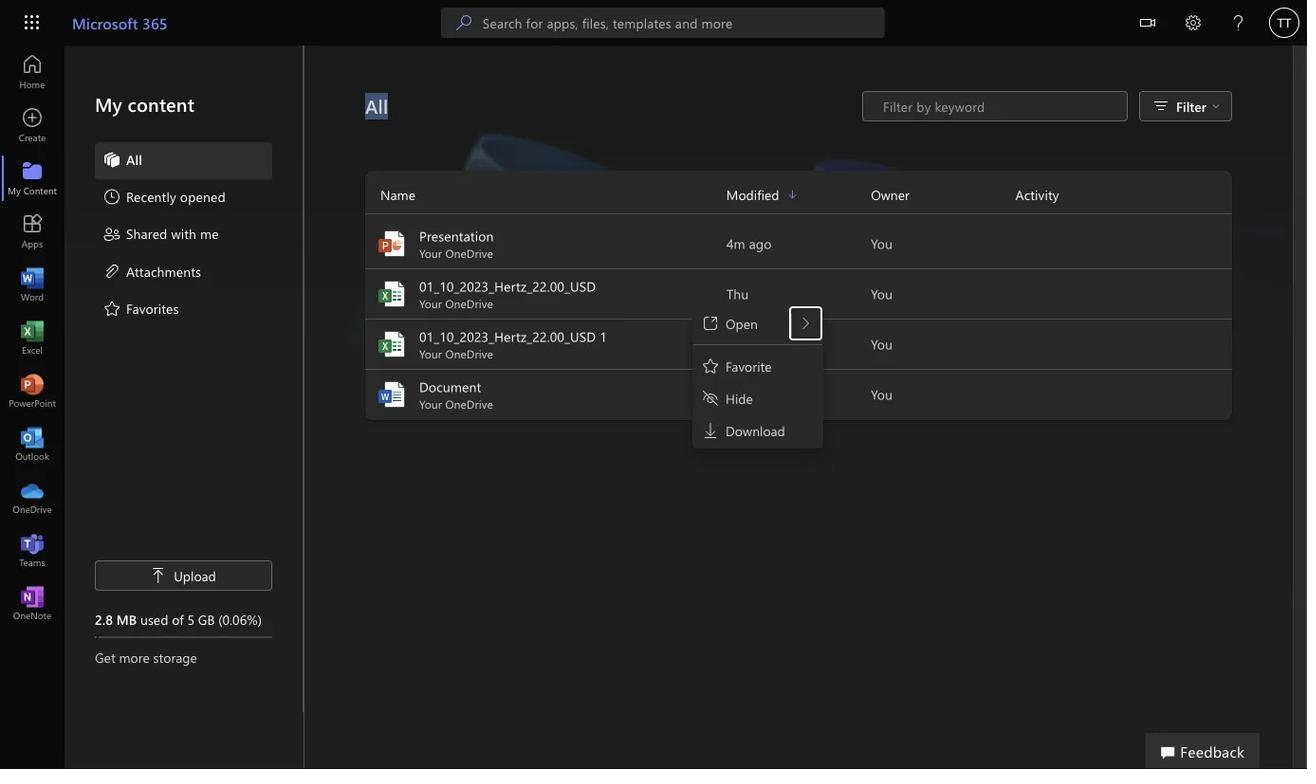 Task type: describe. For each thing, give the bounding box(es) containing it.
all inside 'element'
[[126, 150, 142, 168]]

used
[[140, 611, 168, 628]]

you for presentation
[[871, 235, 893, 252]]

get more storage
[[95, 649, 197, 666]]

favorites
[[126, 299, 179, 317]]

5
[[187, 611, 195, 628]]

tt
[[1278, 15, 1292, 30]]

presentation
[[420, 227, 494, 245]]

with
[[171, 225, 197, 243]]

download
[[726, 422, 786, 439]]

me
[[200, 225, 219, 243]]

2.8
[[95, 611, 113, 628]]

recently opened element
[[103, 187, 226, 210]]

menu containing open
[[696, 308, 821, 446]]

name
[[381, 186, 416, 204]]

owner
[[871, 186, 910, 204]]

powerpoint image
[[23, 382, 42, 401]]

4m ago
[[727, 235, 772, 252]]

all element
[[103, 150, 142, 173]]

displaying 4 out of 4 files. status
[[863, 91, 1129, 121]]

my
[[95, 92, 122, 117]]

365
[[142, 12, 168, 33]]

hide
[[726, 390, 754, 407]]

2
[[755, 386, 762, 403]]

activity
[[1016, 186, 1060, 204]]

filter
[[1177, 97, 1207, 115]]

name 01_10_2023_hertz_22.00_usd 1 cell
[[365, 327, 727, 362]]

4m
[[727, 235, 746, 252]]

presentation your onedrive
[[420, 227, 494, 261]]

onedrive inside 01_10_2023_hertz_22.00_usd 1 your onedrive
[[446, 346, 494, 362]]

01_10_2023_hertz_22.00_usd for your
[[420, 278, 596, 295]]


[[151, 569, 166, 584]]

1
[[600, 328, 607, 345]]

onedrive for 01_10_2023_hertz_22.00_usd
[[446, 296, 494, 311]]

onedrive image
[[23, 488, 42, 507]]

thu for 01_10_2023_hertz_22.00_usd 1
[[727, 336, 749, 353]]

activity, column 4 of 4 column header
[[1016, 184, 1233, 206]]

your inside 01_10_2023_hertz_22.00_usd 1 your onedrive
[[420, 346, 442, 362]]

document
[[420, 378, 482, 396]]

excel image for 01_10_2023_hertz_22.00_usd
[[377, 279, 407, 309]]

my content
[[95, 92, 195, 117]]

name document cell
[[365, 378, 727, 412]]

Filter by keyword text field
[[882, 97, 1118, 116]]

ago
[[749, 235, 772, 252]]

thu for 01_10_2023_hertz_22.00_usd
[[727, 285, 749, 303]]

opened
[[180, 188, 226, 205]]

my content left pane navigation navigation
[[65, 46, 304, 713]]

2.8 mb used of 5 gb (0.06%)
[[95, 611, 262, 628]]

open group
[[696, 308, 821, 339]]

content
[[128, 92, 195, 117]]

owner button
[[871, 184, 1016, 206]]

you for 01_10_2023_hertz_22.00_usd 1
[[871, 336, 893, 353]]

microsoft 365
[[72, 12, 168, 33]]

modified
[[727, 186, 780, 204]]

attachments element
[[103, 262, 201, 284]]

01_10_2023_hertz_22.00_usd your onedrive
[[420, 278, 596, 311]]

1 horizontal spatial all
[[365, 93, 388, 119]]

recently
[[126, 188, 176, 205]]

menu inside my content left pane navigation navigation
[[95, 142, 272, 329]]

get more storage button
[[95, 648, 272, 667]]

open menu item
[[696, 308, 792, 339]]

microsoft 365 banner
[[0, 0, 1308, 49]]

01_10_2023_hertz_22.00_usd for 1
[[420, 328, 596, 345]]

apps image
[[23, 222, 42, 241]]



Task type: locate. For each thing, give the bounding box(es) containing it.
1 vertical spatial all
[[126, 150, 142, 168]]

all up recently
[[126, 150, 142, 168]]

nov 2
[[727, 386, 762, 403]]

menu
[[95, 142, 272, 329], [696, 308, 821, 446]]

my content image
[[23, 169, 42, 188]]

3 you from the top
[[871, 336, 893, 353]]

your
[[420, 246, 442, 261], [420, 296, 442, 311], [420, 346, 442, 362], [420, 397, 442, 412]]

favorite
[[726, 357, 772, 375]]

all
[[365, 93, 388, 119], [126, 150, 142, 168]]

name 01_10_2023_hertz_22.00_usd cell
[[365, 277, 727, 311]]

powerpoint image
[[377, 229, 407, 259]]

open
[[726, 315, 758, 332]]

your for 01_10_2023_hertz_22.00_usd
[[420, 296, 442, 311]]

2 01_10_2023_hertz_22.00_usd from the top
[[420, 328, 596, 345]]

3 your from the top
[[420, 346, 442, 362]]

navigation
[[0, 46, 65, 630]]

your inside 01_10_2023_hertz_22.00_usd your onedrive
[[420, 296, 442, 311]]

tt button
[[1262, 0, 1308, 46]]

excel image inside 'name 01_10_2023_hertz_22.00_usd 1' cell
[[377, 329, 407, 360]]

 button
[[1126, 0, 1171, 49]]

word image
[[23, 275, 42, 294]]

1 thu from the top
[[727, 285, 749, 303]]

create image
[[23, 116, 42, 135]]

feedback
[[1181, 741, 1245, 762]]

your down "presentation your onedrive"
[[420, 296, 442, 311]]

01_10_2023_hertz_22.00_usd
[[420, 278, 596, 295], [420, 328, 596, 345]]

1 vertical spatial thu
[[727, 336, 749, 353]]

4 you from the top
[[871, 386, 893, 403]]

of
[[172, 611, 184, 628]]

1 you from the top
[[871, 235, 893, 252]]

shared
[[126, 225, 167, 243]]

0 vertical spatial all
[[365, 93, 388, 119]]

shared with me element
[[103, 224, 219, 247]]

0 horizontal spatial menu
[[95, 142, 272, 329]]

excel image up powerpoint image
[[23, 328, 42, 347]]

upload
[[174, 567, 216, 585]]

your for presentation
[[420, 246, 442, 261]]

excel image down powerpoint icon
[[377, 279, 407, 309]]

excel image up word icon
[[377, 329, 407, 360]]

microsoft
[[72, 12, 138, 33]]

2 your from the top
[[420, 296, 442, 311]]

1 01_10_2023_hertz_22.00_usd from the top
[[420, 278, 596, 295]]

none search field inside microsoft 365 'banner'
[[441, 8, 885, 38]]

1 vertical spatial 01_10_2023_hertz_22.00_usd
[[420, 328, 596, 345]]

nov
[[727, 386, 751, 403]]

gb
[[198, 611, 215, 628]]

recently opened
[[126, 188, 226, 205]]

4 your from the top
[[420, 397, 442, 412]]

document your onedrive
[[420, 378, 494, 412]]

1 onedrive from the top
[[446, 246, 494, 261]]

onedrive inside 01_10_2023_hertz_22.00_usd your onedrive
[[446, 296, 494, 311]]

01_10_2023_hertz_22.00_usd down name presentation cell
[[420, 278, 596, 295]]

mb
[[117, 611, 137, 628]]

2 you from the top
[[871, 285, 893, 303]]

outlook image
[[23, 435, 42, 454]]

thu up open
[[727, 285, 749, 303]]

01_10_2023_hertz_22.00_usd 1 your onedrive
[[420, 328, 607, 362]]

row containing name
[[365, 184, 1233, 215]]

attachments
[[126, 262, 201, 280]]

get
[[95, 649, 115, 666]]

onedrive inside "presentation your onedrive"
[[446, 246, 494, 261]]

thu down open
[[727, 336, 749, 353]]

onenote image
[[23, 594, 42, 613]]


[[1213, 103, 1221, 110]]

your for document
[[420, 397, 442, 412]]

onedrive for document
[[446, 397, 494, 412]]

None search field
[[441, 8, 885, 38]]

filter 
[[1177, 97, 1221, 115]]

word image
[[377, 380, 407, 410]]

download menu item
[[696, 416, 821, 446]]

0 horizontal spatial all
[[126, 150, 142, 168]]

name presentation cell
[[365, 227, 727, 261]]

favorite menu item
[[696, 351, 821, 382]]

3 onedrive from the top
[[446, 346, 494, 362]]

onedrive up document
[[446, 346, 494, 362]]

your inside "presentation your onedrive"
[[420, 246, 442, 261]]

(0.06%)
[[219, 611, 262, 628]]

you
[[871, 235, 893, 252], [871, 285, 893, 303], [871, 336, 893, 353], [871, 386, 893, 403]]

modified button
[[727, 184, 871, 206]]

1 your from the top
[[420, 246, 442, 261]]

row
[[365, 184, 1233, 215]]

you for document
[[871, 386, 893, 403]]

shared with me
[[126, 225, 219, 243]]

your inside document your onedrive
[[420, 397, 442, 412]]

excel image inside name 01_10_2023_hertz_22.00_usd cell
[[377, 279, 407, 309]]

your down presentation
[[420, 246, 442, 261]]

menu containing all
[[95, 142, 272, 329]]

0 vertical spatial thu
[[727, 285, 749, 303]]

onedrive
[[446, 246, 494, 261], [446, 296, 494, 311], [446, 346, 494, 362], [446, 397, 494, 412]]

your down document
[[420, 397, 442, 412]]

more
[[119, 649, 150, 666]]

all up name
[[365, 93, 388, 119]]

hide menu item
[[696, 383, 821, 414]]

favorites element
[[103, 299, 179, 322]]

home image
[[23, 63, 42, 82]]

 upload
[[151, 567, 216, 585]]

your up document
[[420, 346, 442, 362]]

1 horizontal spatial menu
[[696, 308, 821, 446]]

thu
[[727, 285, 749, 303], [727, 336, 749, 353]]

teams image
[[23, 541, 42, 560]]

2 thu from the top
[[727, 336, 749, 353]]

excel image
[[377, 279, 407, 309], [23, 328, 42, 347], [377, 329, 407, 360]]

feedback button
[[1147, 734, 1260, 770]]

onedrive up 01_10_2023_hertz_22.00_usd 1 your onedrive at the left of the page
[[446, 296, 494, 311]]

onedrive down document
[[446, 397, 494, 412]]

storage
[[153, 649, 197, 666]]

4 onedrive from the top
[[446, 397, 494, 412]]

name button
[[365, 184, 727, 206]]

you for 01_10_2023_hertz_22.00_usd
[[871, 285, 893, 303]]

onedrive down presentation
[[446, 246, 494, 261]]

excel image for 01_10_2023_hertz_22.00_usd 1
[[377, 329, 407, 360]]

onedrive for presentation
[[446, 246, 494, 261]]

2 onedrive from the top
[[446, 296, 494, 311]]


[[1141, 15, 1156, 30]]

Search box. Suggestions appear as you type. search field
[[483, 8, 885, 38]]

01_10_2023_hertz_22.00_usd inside 01_10_2023_hertz_22.00_usd 1 your onedrive
[[420, 328, 596, 345]]

onedrive inside document your onedrive
[[446, 397, 494, 412]]

01_10_2023_hertz_22.00_usd down 01_10_2023_hertz_22.00_usd your onedrive
[[420, 328, 596, 345]]

0 vertical spatial 01_10_2023_hertz_22.00_usd
[[420, 278, 596, 295]]



Task type: vqa. For each thing, say whether or not it's contained in the screenshot.
shared
yes



